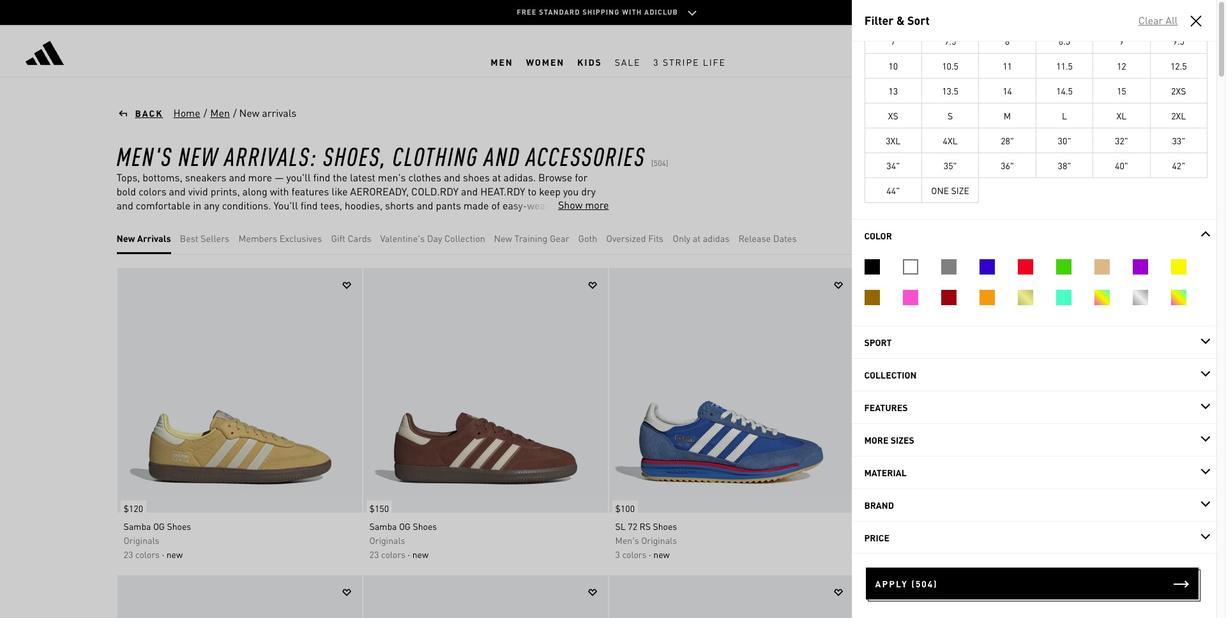 Task type: locate. For each thing, give the bounding box(es) containing it.
og for $150
[[399, 521, 411, 532]]

dry
[[581, 185, 596, 198]]

the
[[333, 171, 347, 184]]

2 horizontal spatial originals
[[641, 535, 677, 546]]

shoes up the made
[[463, 171, 490, 184]]

1 horizontal spatial men's
[[615, 535, 639, 546]]

30"
[[1058, 135, 1071, 146]]

and down designed
[[355, 227, 371, 240]]

0 horizontal spatial like
[[117, 213, 133, 226]]

34" link
[[865, 153, 922, 178]]

sport
[[865, 337, 892, 348]]

more
[[248, 171, 272, 184], [585, 198, 609, 211]]

and down cold.rdy
[[417, 199, 433, 212]]

new inside sl 72 rs shoes men's originals 3 colors · new
[[654, 549, 670, 560]]

0 horizontal spatial shoes
[[167, 521, 191, 532]]

list
[[117, 222, 806, 254]]

1 vertical spatial collection
[[865, 369, 917, 381]]

more
[[865, 434, 889, 446]]

bottoms,
[[143, 171, 183, 184]]

originals
[[124, 535, 159, 546], [370, 535, 405, 546], [641, 535, 677, 546]]

your
[[409, 213, 429, 226], [500, 227, 520, 240]]

1 vertical spatial with
[[248, 227, 267, 240]]

more left —
[[248, 171, 272, 184]]

12.5
[[1171, 60, 1187, 72]]

samba og shoes originals 23 colors · new down $120
[[124, 521, 191, 560]]

colors
[[139, 185, 166, 198], [117, 227, 144, 240], [135, 549, 160, 560], [381, 549, 406, 560], [622, 549, 647, 560]]

2 originals from the left
[[370, 535, 405, 546]]

s
[[948, 110, 953, 121]]

with down the fleece.
[[248, 227, 267, 240]]

for up best.
[[529, 213, 542, 226]]

1 vertical spatial along
[[220, 227, 245, 240]]

33"
[[1172, 135, 1186, 146]]

shoes up uppers
[[321, 213, 348, 226]]

2 samba from the left
[[370, 521, 397, 532]]

samba for $120
[[124, 521, 151, 532]]

0 horizontal spatial ·
[[162, 549, 164, 560]]

away
[[972, 521, 992, 532]]

23 down the $150
[[370, 549, 379, 560]]

arrivals:
[[224, 139, 317, 172]]

xs link
[[865, 103, 922, 128]]

and down the jersey,
[[147, 227, 164, 240]]

originals beige samba og shoes image
[[117, 268, 362, 513]]

in
[[193, 199, 201, 212]]

1 new from the left
[[167, 549, 183, 560]]

1 horizontal spatial more
[[585, 198, 609, 211]]

like left the jersey,
[[117, 213, 133, 226]]

13
[[889, 85, 898, 96]]

1 horizontal spatial like
[[332, 185, 348, 198]]

0 horizontal spatial og
[[153, 521, 165, 532]]

oversized fits
[[606, 233, 664, 244]]

1 horizontal spatial with
[[270, 185, 289, 198]]

clear
[[1139, 13, 1163, 27]]

0 horizontal spatial more
[[248, 171, 272, 184]]

1 horizontal spatial shoes
[[413, 521, 437, 532]]

1 horizontal spatial for
[[529, 213, 542, 226]]

new
[[239, 106, 260, 119], [178, 139, 219, 172], [117, 233, 135, 244], [494, 233, 512, 244]]

shoes inside sl 72 rs shoes men's originals 3 colors · new
[[653, 521, 677, 532]]

1 horizontal spatial at
[[693, 233, 701, 244]]

men's down the 72
[[615, 535, 639, 546]]

1 horizontal spatial samba
[[370, 521, 397, 532]]

7
[[891, 35, 896, 47]]

collection down 'favorite'
[[445, 233, 485, 244]]

7.5 link
[[922, 28, 979, 54]]

men's new arrivals: shoes, clothing and accessories [504]
[[117, 139, 669, 172]]

originals down rs
[[641, 535, 677, 546]]

to left keep
[[528, 185, 537, 198]]

23 down $120
[[124, 549, 133, 560]]

0 horizontal spatial samba og shoes originals 23 colors · new
[[124, 521, 191, 560]]

men's inside inter miami cf 23/24 messi away authentic jersey men's soccer new
[[861, 535, 885, 546]]

colors down $120
[[135, 549, 160, 560]]

0 vertical spatial bold
[[117, 185, 136, 198]]

soccer black predator 24 league low freestyle shoes image
[[117, 576, 362, 618]]

8.5
[[1059, 35, 1071, 47]]

0 horizontal spatial collection
[[445, 233, 485, 244]]

along
[[242, 185, 267, 198], [220, 227, 245, 240]]

find
[[313, 171, 330, 184], [301, 199, 318, 212]]

1 horizontal spatial bold
[[166, 227, 186, 240]]

home
[[173, 106, 200, 119]]

samba down the $150
[[370, 521, 397, 532]]

samba
[[124, 521, 151, 532], [370, 521, 397, 532]]

men's soccer black inter miami cf 23/24 messi away authentic jersey image
[[855, 268, 1100, 513]]

at up heat.rdy
[[492, 171, 501, 184]]

more right show
[[585, 198, 609, 211]]

1 horizontal spatial ·
[[408, 549, 410, 560]]

men's originals blue sl 72 rs shoes image
[[609, 268, 854, 513]]

14.5 link
[[1036, 78, 1094, 103]]

comfortable
[[136, 199, 190, 212]]

1 vertical spatial your
[[500, 227, 520, 240]]

colors down the $150
[[381, 549, 406, 560]]

2 shoes from the left
[[413, 521, 437, 532]]

38" link
[[1036, 153, 1094, 178]]

tees,
[[320, 199, 342, 212]]

prints, up any
[[211, 185, 240, 198]]

and down conditions. at top left
[[225, 213, 242, 226]]

40" link
[[1093, 153, 1151, 178]]

vivid
[[188, 185, 208, 198]]

12 link
[[1093, 53, 1151, 79]]

men's down back on the left top
[[117, 139, 173, 172]]

1 horizontal spatial og
[[399, 521, 411, 532]]

list containing new arrivals
[[117, 222, 806, 254]]

0 horizontal spatial samba
[[124, 521, 151, 532]]

basketball turquoise ae 1 basketball shoes image
[[609, 576, 854, 618]]

0 horizontal spatial with
[[248, 227, 267, 240]]

2 samba og shoes originals 23 colors · new from the left
[[370, 521, 437, 560]]

fleece.
[[245, 213, 275, 226]]

0 horizontal spatial at
[[492, 171, 501, 184]]

1 vertical spatial more
[[585, 198, 609, 211]]

2xs
[[1172, 85, 1186, 96]]

3 · from the left
[[649, 549, 651, 560]]

new down look
[[494, 233, 512, 244]]

1 og from the left
[[153, 521, 165, 532]]

0 vertical spatial more
[[248, 171, 272, 184]]

1 23 from the left
[[124, 549, 133, 560]]

and up conditions. at top left
[[229, 171, 246, 184]]

new left arrivals
[[117, 233, 135, 244]]

collection up features
[[865, 369, 917, 381]]

bold down french
[[166, 227, 186, 240]]

samba down $120
[[124, 521, 151, 532]]

0 horizontal spatial your
[[409, 213, 429, 226]]

1 vertical spatial prints,
[[188, 227, 218, 240]]

material
[[865, 467, 907, 478]]

shoes,
[[323, 139, 387, 172]]

collection inside list
[[445, 233, 485, 244]]

23 for $120
[[124, 549, 133, 560]]

2 horizontal spatial shoes
[[653, 521, 677, 532]]

2 horizontal spatial men's
[[861, 535, 885, 546]]

42" link
[[1150, 153, 1208, 178]]

then
[[277, 213, 300, 226]]

colors down the jersey,
[[117, 227, 144, 240]]

0 vertical spatial collection
[[445, 233, 485, 244]]

1 horizontal spatial to
[[528, 185, 537, 198]]

2 · from the left
[[408, 549, 410, 560]]

shoes for $120
[[167, 521, 191, 532]]

1 horizontal spatial 23
[[370, 549, 379, 560]]

dates
[[773, 233, 797, 244]]

1 · from the left
[[162, 549, 164, 560]]

fits
[[648, 233, 664, 244]]

1 samba og shoes originals 23 colors · new from the left
[[124, 521, 191, 560]]

0 horizontal spatial 23
[[124, 549, 133, 560]]

gift cards link
[[331, 231, 372, 245]]

to down 'favorite'
[[445, 227, 454, 240]]

0 vertical spatial find
[[313, 171, 330, 184]]

with
[[270, 185, 289, 198], [248, 227, 267, 240]]

1 horizontal spatial originals
[[370, 535, 405, 546]]

apply (504)
[[875, 578, 938, 590]]

2 23 from the left
[[370, 549, 379, 560]]

34"
[[887, 160, 900, 171]]

for down the shorts
[[394, 213, 407, 226]]

$150
[[370, 503, 389, 514]]

0 horizontal spatial to
[[445, 227, 454, 240]]

1 originals from the left
[[124, 535, 159, 546]]

at right only
[[693, 233, 701, 244]]

for up dry
[[575, 171, 588, 184]]

2xl link
[[1150, 103, 1208, 128]]

originals down $120
[[124, 535, 159, 546]]

14
[[1003, 85, 1012, 96]]

$100
[[615, 503, 635, 514]]

3 originals from the left
[[641, 535, 677, 546]]

2 horizontal spatial for
[[575, 171, 588, 184]]

1 horizontal spatial samba og shoes originals 23 colors · new
[[370, 521, 437, 560]]

2 horizontal spatial ·
[[649, 549, 651, 560]]

1 vertical spatial bold
[[166, 227, 186, 240]]

release dates link
[[739, 231, 797, 245]]

samba og shoes originals 23 colors · new down the $150
[[370, 521, 437, 560]]

along up conditions. at top left
[[242, 185, 267, 198]]

new arrivals
[[117, 233, 171, 244]]

your down look
[[500, 227, 520, 240]]

oversized fits link
[[606, 231, 664, 245]]

members exclusives
[[239, 233, 322, 244]]

10
[[889, 60, 898, 72]]

bold down tops,
[[117, 185, 136, 198]]

your up cushioning
[[409, 213, 429, 226]]

35" link
[[922, 153, 979, 178]]

and up cold.rdy
[[444, 171, 461, 184]]

3 shoes from the left
[[653, 521, 677, 532]]

cf
[[909, 521, 920, 532]]

2xl
[[1172, 110, 1186, 121]]

xl
[[1117, 110, 1127, 121]]

0 horizontal spatial men's
[[117, 139, 173, 172]]

men's down 'inter'
[[861, 535, 885, 546]]

2xs link
[[1150, 78, 1208, 103]]

1 vertical spatial shoes
[[321, 213, 348, 226]]

23
[[124, 549, 133, 560], [370, 549, 379, 560]]

samba og shoes originals 23 colors · new
[[124, 521, 191, 560], [370, 521, 437, 560]]

any
[[204, 199, 220, 212]]

8
[[1005, 35, 1010, 47]]

new for new training gear
[[494, 233, 512, 244]]

originals down the $150
[[370, 535, 405, 546]]

23 for $150
[[370, 549, 379, 560]]

0 vertical spatial like
[[332, 185, 348, 198]]

1 samba from the left
[[124, 521, 151, 532]]

0 vertical spatial with
[[270, 185, 289, 198]]

0 vertical spatial shoes
[[463, 171, 490, 184]]

42"
[[1172, 160, 1186, 171]]

out
[[483, 227, 497, 240]]

4 new from the left
[[861, 549, 878, 560]]

14 link
[[979, 78, 1037, 103]]

all
[[1166, 13, 1178, 27]]

new
[[167, 549, 183, 560], [412, 549, 429, 560], [654, 549, 670, 560], [861, 549, 878, 560]]

· for $120
[[162, 549, 164, 560]]

30" link
[[1036, 128, 1094, 153]]

samba for $150
[[370, 521, 397, 532]]

find up 'features'
[[313, 171, 330, 184]]

best
[[180, 233, 198, 244]]

with down —
[[270, 185, 289, 198]]

new right men
[[239, 106, 260, 119]]

and up comfortable
[[169, 185, 186, 198]]

adidas
[[703, 233, 730, 244]]

3 new from the left
[[654, 549, 670, 560]]

like down the
[[332, 185, 348, 198]]

35"
[[944, 160, 957, 171]]

1 horizontal spatial collection
[[865, 369, 917, 381]]

arrivals
[[262, 106, 297, 119]]

1 shoes from the left
[[167, 521, 191, 532]]

0 vertical spatial at
[[492, 171, 501, 184]]

main navigation element
[[291, 47, 926, 77]]

2 og from the left
[[399, 521, 411, 532]]

originals brown samba og shoes image
[[363, 268, 608, 513]]

prints, down terry
[[188, 227, 218, 240]]

find down 'features'
[[301, 199, 318, 212]]

along down terry
[[220, 227, 245, 240]]

and down tops,
[[117, 199, 133, 212]]

colors right 3
[[622, 549, 647, 560]]

44" link
[[865, 178, 922, 203]]

cards
[[348, 233, 372, 244]]

more inside "button"
[[585, 198, 609, 211]]

6.5
[[1173, 10, 1185, 22]]

0 horizontal spatial originals
[[124, 535, 159, 546]]

colors down bottoms,
[[139, 185, 166, 198]]



Task type: describe. For each thing, give the bounding box(es) containing it.
only at adidas
[[673, 233, 730, 244]]

add
[[302, 213, 319, 226]]

valentine's
[[380, 233, 425, 244]]

1 horizontal spatial shoes
[[463, 171, 490, 184]]

36" link
[[979, 153, 1037, 178]]

s link
[[922, 103, 979, 128]]

32" link
[[1093, 128, 1151, 153]]

shipping
[[583, 8, 620, 17]]

clear all link
[[1138, 13, 1178, 27]]

home link
[[173, 105, 201, 121]]

men link
[[210, 105, 231, 121]]

10.5 link
[[922, 53, 979, 79]]

conditions.
[[222, 199, 271, 212]]

[504]
[[652, 158, 669, 168]]

brand
[[865, 500, 894, 511]]

new arrivals
[[239, 106, 297, 119]]

15 link
[[1093, 78, 1151, 103]]

samba og shoes originals 23 colors · new for $150
[[370, 521, 437, 560]]

new up vivid
[[178, 139, 219, 172]]

0 vertical spatial along
[[242, 185, 267, 198]]

11
[[1003, 60, 1012, 72]]

jersey
[[1035, 521, 1061, 532]]

0 vertical spatial your
[[409, 213, 429, 226]]

latest
[[350, 171, 376, 184]]

and up heat.rdy
[[484, 139, 520, 172]]

oversized
[[606, 233, 646, 244]]

15
[[1117, 85, 1127, 96]]

wearing
[[527, 199, 564, 212]]

0 horizontal spatial for
[[394, 213, 407, 226]]

1 vertical spatial like
[[117, 213, 133, 226]]

· inside sl 72 rs shoes men's originals 3 colors · new
[[649, 549, 651, 560]]

tops, bottoms, sneakers and more — you'll find the latest men's clothes and shoes at adidas. browse for bold colors and vivid prints, along with features like aeroready, cold.rdy and heat.rdy to keep you dry and comfortable in any conditions. you'll find tees, hoodies, shorts and pants made of easy-wearing fabrics like jersey, french terry and fleece. then add shoes designed for your favorite activity. look for brilliant colors and bold prints, along with breathable uppers and soft cushioning to bring out your best.
[[117, 171, 597, 240]]

2 new from the left
[[412, 549, 429, 560]]

and up the made
[[461, 185, 478, 198]]

shorts
[[385, 199, 414, 212]]

color
[[865, 230, 892, 241]]

members exclusives link
[[239, 231, 322, 245]]

1 vertical spatial at
[[693, 233, 701, 244]]

messi
[[947, 521, 970, 532]]

colors inside sl 72 rs shoes men's originals 3 colors · new
[[622, 549, 647, 560]]

shoes for $150
[[413, 521, 437, 532]]

4xl link
[[922, 128, 979, 153]]

0 horizontal spatial shoes
[[321, 213, 348, 226]]

6.5 link
[[1150, 3, 1208, 29]]

fabrics
[[566, 199, 597, 212]]

· for $150
[[408, 549, 410, 560]]

valentine's day collection
[[380, 233, 485, 244]]

soccer
[[887, 535, 914, 546]]

men's sportswear green tiro cargo pants image
[[855, 576, 1100, 618]]

miami
[[883, 521, 907, 532]]

28" link
[[979, 128, 1037, 153]]

new inside inter miami cf 23/24 messi away authentic jersey men's soccer new
[[861, 549, 878, 560]]

originals for $120
[[124, 535, 159, 546]]

you'll
[[274, 199, 298, 212]]

gift cards
[[331, 233, 372, 244]]

new for new arrivals
[[117, 233, 135, 244]]

12.5 link
[[1150, 53, 1208, 79]]

sneakers
[[185, 171, 226, 184]]

9
[[1120, 35, 1124, 47]]

keep
[[539, 185, 561, 198]]

36"
[[1001, 160, 1014, 171]]

10.5
[[942, 60, 959, 72]]

og for $120
[[153, 521, 165, 532]]

7.5
[[945, 35, 956, 47]]

13.5 link
[[922, 78, 979, 103]]

clothing
[[393, 139, 478, 172]]

standard
[[539, 8, 580, 17]]

0 vertical spatial prints,
[[211, 185, 240, 198]]

men's
[[378, 171, 406, 184]]

favorite
[[432, 213, 466, 226]]

32"
[[1115, 135, 1128, 146]]

gear
[[550, 233, 570, 244]]

filter
[[865, 13, 894, 27]]

38"
[[1058, 160, 1071, 171]]

show more
[[558, 198, 609, 211]]

free
[[517, 8, 537, 17]]

28"
[[1001, 135, 1014, 146]]

originals for $150
[[370, 535, 405, 546]]

13 link
[[865, 78, 922, 103]]

one
[[932, 185, 949, 196]]

brilliant
[[544, 213, 580, 226]]

sl
[[615, 521, 626, 532]]

$180 link
[[855, 494, 884, 516]]

new for new arrivals
[[239, 106, 260, 119]]

new training gear
[[494, 233, 570, 244]]

features
[[865, 402, 908, 413]]

valentine's day collection link
[[380, 231, 485, 245]]

originals inside sl 72 rs shoes men's originals 3 colors · new
[[641, 535, 677, 546]]

1 vertical spatial to
[[445, 227, 454, 240]]

look
[[504, 213, 527, 226]]

at inside tops, bottoms, sneakers and more — you'll find the latest men's clothes and shoes at adidas. browse for bold colors and vivid prints, along with features like aeroready, cold.rdy and heat.rdy to keep you dry and comfortable in any conditions. you'll find tees, hoodies, shorts and pants made of easy-wearing fabrics like jersey, french terry and fleece. then add shoes designed for your favorite activity. look for brilliant colors and bold prints, along with breathable uppers and soft cushioning to bring out your best.
[[492, 171, 501, 184]]

4
[[891, 10, 896, 22]]

72
[[628, 521, 637, 532]]

more inside tops, bottoms, sneakers and more — you'll find the latest men's clothes and shoes at adidas. browse for bold colors and vivid prints, along with features like aeroready, cold.rdy and heat.rdy to keep you dry and comfortable in any conditions. you'll find tees, hoodies, shorts and pants made of easy-wearing fabrics like jersey, french terry and fleece. then add shoes designed for your favorite activity. look for brilliant colors and bold prints, along with breathable uppers and soft cushioning to bring out your best.
[[248, 171, 272, 184]]

members
[[239, 233, 277, 244]]

m
[[1004, 110, 1011, 121]]

cushioning
[[394, 227, 443, 240]]

$100 link
[[609, 494, 638, 516]]

0 vertical spatial to
[[528, 185, 537, 198]]

training
[[515, 233, 548, 244]]

men's inside sl 72 rs shoes men's originals 3 colors · new
[[615, 535, 639, 546]]

23/24
[[922, 521, 944, 532]]

browse
[[539, 171, 572, 184]]

bring
[[457, 227, 480, 240]]

one size link
[[922, 178, 979, 203]]

13.5
[[942, 85, 959, 96]]

sellers
[[201, 233, 229, 244]]

gift
[[331, 233, 345, 244]]

only at adidas link
[[673, 231, 730, 245]]

best.
[[522, 227, 545, 240]]

samba og shoes originals 23 colors · new for $120
[[124, 521, 191, 560]]

0 horizontal spatial bold
[[117, 185, 136, 198]]

1 horizontal spatial your
[[500, 227, 520, 240]]

8.5 link
[[1036, 28, 1094, 54]]

soccer black predator 24 elite turf cleats image
[[363, 576, 608, 618]]

1 vertical spatial find
[[301, 199, 318, 212]]

11.5
[[1057, 60, 1073, 72]]

soft
[[374, 227, 391, 240]]



Task type: vqa. For each thing, say whether or not it's contained in the screenshot.
the 9.5
yes



